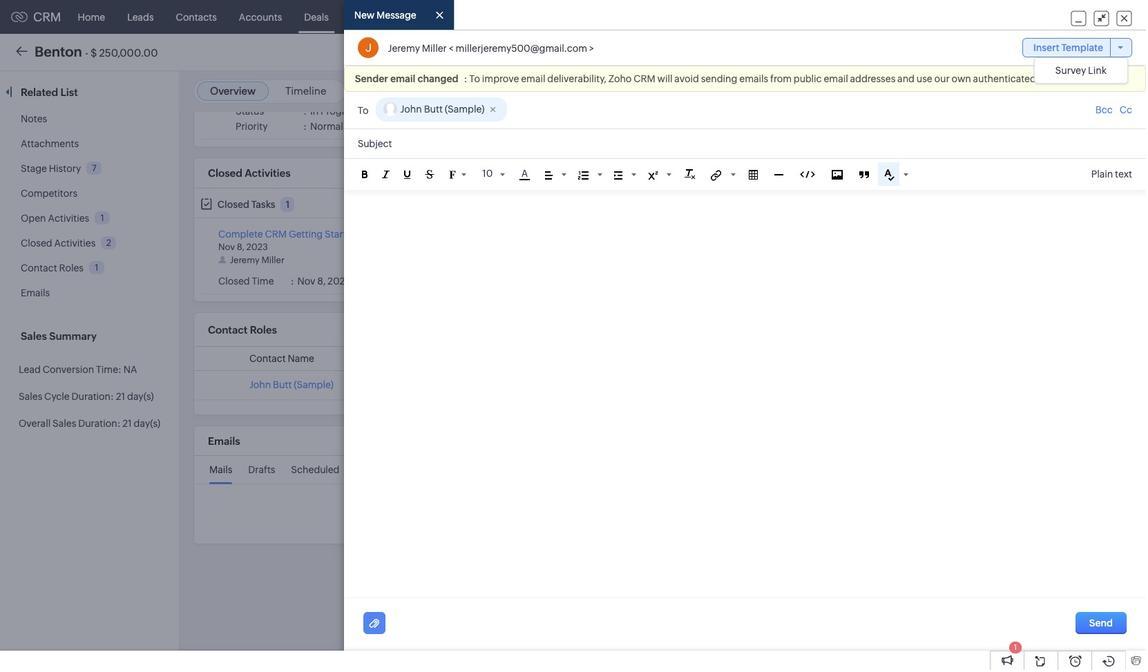 Task type: vqa. For each thing, say whether or not it's contained in the screenshot.
Josephine Darakjy (Sample) joesphine-darakjy@noemail.com
no



Task type: describe. For each thing, give the bounding box(es) containing it.
0 vertical spatial contact roles
[[21, 263, 84, 274]]

sales cycle duration: 21 day(s)
[[19, 391, 154, 402]]

Subject text field
[[344, 129, 1147, 158]]

21 for overall sales duration:
[[123, 418, 132, 429]]

plain
[[1092, 169, 1113, 180]]

leads link
[[116, 0, 165, 34]]

authenticated
[[973, 73, 1037, 85]]

jeremy miller
[[230, 255, 285, 265]]

pm
[[1106, 90, 1119, 100]]

7
[[92, 163, 97, 173]]

leads
[[127, 11, 154, 22]]

cc
[[1120, 105, 1133, 116]]

0 vertical spatial activities
[[245, 167, 291, 179]]

emails
[[740, 73, 769, 85]]

duration: for overall sales duration:
[[78, 418, 121, 429]]

avoid
[[675, 73, 699, 85]]

activities for 2
[[54, 238, 96, 249]]

benton - $ 250,000.00
[[35, 43, 158, 59]]

02:56
[[1079, 90, 1104, 100]]

contact for the contact roles link
[[21, 263, 57, 274]]

projects
[[636, 11, 673, 22]]

0 horizontal spatial emails
[[21, 287, 50, 299]]

edit
[[1052, 47, 1070, 58]]

sales summary
[[21, 330, 97, 342]]

1 vertical spatial butt
[[273, 379, 292, 390]]

insert template
[[1034, 42, 1104, 53]]

survey
[[1056, 65, 1087, 76]]

related list
[[21, 86, 80, 98]]

sales for sales summary
[[21, 330, 47, 342]]

overall sales duration: 21 day(s)
[[19, 418, 161, 429]]

tasks link
[[340, 0, 387, 34]]

1 email from the left
[[390, 73, 416, 85]]

0 horizontal spatial roles
[[59, 263, 84, 274]]

10
[[482, 168, 493, 179]]

contacts
[[176, 11, 217, 22]]

: in progress
[[304, 106, 360, 117]]

2
[[106, 238, 111, 248]]

status
[[236, 106, 264, 117]]

closed down open
[[21, 238, 52, 249]]

contact name
[[249, 353, 314, 364]]

insert template button
[[1023, 38, 1133, 58]]

in
[[310, 106, 319, 117]]

summary
[[49, 330, 97, 342]]

steps
[[360, 229, 384, 240]]

use
[[917, 73, 933, 85]]

day(s) for sales cycle duration: 21 day(s)
[[127, 391, 154, 402]]

stage history
[[21, 163, 81, 174]]

public
[[794, 73, 822, 85]]

will
[[658, 73, 673, 85]]

-
[[85, 47, 88, 58]]

8, inside complete crm getting started steps nov 8, 2023
[[237, 242, 245, 252]]

insert
[[1034, 42, 1060, 53]]

notes
[[21, 113, 47, 124]]

jeremy
[[230, 255, 260, 265]]

stage history link
[[21, 163, 81, 174]]

name
[[288, 353, 314, 364]]

0 horizontal spatial to
[[358, 105, 369, 116]]

time
[[252, 276, 274, 287]]

0 vertical spatial butt
[[424, 104, 443, 115]]

3 email from the left
[[824, 73, 848, 85]]

1 vertical spatial closed activities
[[21, 238, 96, 249]]

day(s) for overall sales duration: 21 day(s)
[[134, 418, 161, 429]]

closed tasks
[[218, 199, 275, 210]]

sender email changed : to improve email deliverability, zoho crm will avoid sending emails from public email addresses and use our own authenticated domain. learn more
[[355, 73, 1128, 85]]

home
[[78, 11, 105, 22]]

benton
[[35, 43, 82, 59]]

template
[[1062, 42, 1104, 53]]

crm inside complete crm getting started steps nov 8, 2023
[[265, 229, 287, 240]]

emails link
[[21, 287, 50, 299]]

: for normal
[[304, 121, 307, 132]]

1 horizontal spatial nov
[[297, 276, 315, 287]]

complete
[[218, 229, 263, 240]]

1 vertical spatial 2023
[[328, 276, 351, 287]]

nov inside complete crm getting started steps nov 8, 2023
[[218, 242, 235, 252]]

open activities link
[[21, 213, 89, 224]]

: left 02:56
[[1074, 90, 1077, 100]]

indent image
[[615, 171, 623, 179]]

crm link
[[11, 10, 61, 24]]

upgrade
[[868, 17, 907, 27]]

update
[[1041, 90, 1072, 100]]

0 horizontal spatial tasks
[[251, 199, 275, 210]]

overview link
[[210, 85, 256, 97]]

links image
[[711, 170, 722, 181]]

overview
[[210, 85, 256, 97]]

survey link
[[1056, 65, 1107, 76]]

calls link
[[450, 0, 494, 34]]

a link
[[519, 168, 530, 181]]

0 horizontal spatial (sample)
[[294, 379, 334, 390]]

1 horizontal spatial contact
[[208, 324, 248, 336]]

message
[[377, 10, 417, 21]]

meetings
[[398, 11, 439, 22]]

text
[[1115, 169, 1133, 180]]

2 vertical spatial sales
[[53, 418, 76, 429]]

contact for contact name link in the bottom of the page
[[249, 353, 286, 364]]

deals link
[[293, 0, 340, 34]]

campaigns link
[[552, 0, 625, 34]]

learn more link
[[1078, 73, 1128, 85]]

1 vertical spatial roles
[[250, 324, 277, 336]]

spell check image
[[885, 169, 895, 181]]

projects link
[[625, 0, 684, 34]]

started
[[325, 229, 358, 240]]

1 vertical spatial contact roles
[[208, 324, 277, 336]]

na
[[123, 364, 137, 375]]

competitors link
[[21, 188, 77, 199]]

closed up complete
[[218, 199, 250, 210]]

new message
[[354, 10, 417, 21]]

reports link
[[494, 0, 552, 34]]

stage
[[21, 163, 47, 174]]

2 email from the left
[[521, 73, 546, 85]]

accounts link
[[228, 0, 293, 34]]



Task type: locate. For each thing, give the bounding box(es) containing it.
emails down the contact roles link
[[21, 287, 50, 299]]

0 vertical spatial 8,
[[237, 242, 245, 252]]

: left in
[[304, 106, 307, 117]]

open
[[21, 213, 46, 224]]

2023
[[246, 242, 268, 252], [328, 276, 351, 287]]

1 vertical spatial to
[[358, 105, 369, 116]]

1 horizontal spatial roles
[[250, 324, 277, 336]]

0 vertical spatial day(s)
[[127, 391, 154, 402]]

roles up contact name
[[250, 324, 277, 336]]

crm
[[33, 10, 61, 24], [634, 73, 656, 85], [265, 229, 287, 240]]

john butt (sample) link
[[249, 379, 334, 390]]

history
[[49, 163, 81, 174]]

1 vertical spatial crm
[[634, 73, 656, 85]]

sales for sales cycle duration: 21 day(s)
[[19, 391, 42, 402]]

nov down complete crm getting started steps nov 8, 2023
[[297, 276, 315, 287]]

crm up miller
[[265, 229, 287, 240]]

attachments link
[[21, 138, 79, 149]]

1 vertical spatial 21
[[123, 418, 132, 429]]

10:07
[[353, 276, 378, 287]]

0 horizontal spatial closed activities
[[21, 238, 96, 249]]

john down changed
[[400, 104, 422, 115]]

1 horizontal spatial contact roles
[[208, 324, 277, 336]]

: right changed
[[464, 73, 467, 85]]

contacts link
[[165, 0, 228, 34]]

sales left cycle
[[19, 391, 42, 402]]

contact roles down closed activities link
[[21, 263, 84, 274]]

0 vertical spatial to
[[469, 73, 480, 85]]

to left improve
[[469, 73, 480, 85]]

0 horizontal spatial email
[[390, 73, 416, 85]]

2 vertical spatial crm
[[265, 229, 287, 240]]

and
[[898, 73, 915, 85]]

contact
[[21, 263, 57, 274], [208, 324, 248, 336], [249, 353, 286, 364]]

emails
[[21, 287, 50, 299], [208, 435, 240, 447]]

2023 up the jeremy miller on the left of page
[[246, 242, 268, 252]]

conversion
[[43, 364, 94, 375]]

0 vertical spatial 21
[[116, 391, 125, 402]]

2 horizontal spatial contact
[[249, 353, 286, 364]]

deals
[[304, 11, 329, 22]]

8,
[[237, 242, 245, 252], [317, 276, 326, 287]]

duration: down the sales cycle duration: 21 day(s)
[[78, 418, 121, 429]]

activities up closed tasks
[[245, 167, 291, 179]]

0 vertical spatial 2023
[[246, 242, 268, 252]]

improve
[[482, 73, 519, 85]]

1 vertical spatial sales
[[19, 391, 42, 402]]

to down sender
[[358, 105, 369, 116]]

to
[[469, 73, 480, 85], [358, 105, 369, 116]]

closed down jeremy on the top of page
[[218, 276, 250, 287]]

0 vertical spatial tasks
[[351, 11, 375, 22]]

2 vertical spatial contact
[[249, 353, 286, 364]]

nov down complete
[[218, 242, 235, 252]]

notes link
[[21, 113, 47, 124]]

duration: up "overall sales duration: 21 day(s)"
[[72, 391, 114, 402]]

competitors
[[21, 188, 77, 199]]

script image
[[648, 171, 658, 179]]

0 horizontal spatial john
[[249, 379, 271, 390]]

contact left "name"
[[249, 353, 286, 364]]

roles
[[59, 263, 84, 274], [250, 324, 277, 336]]

: for nov 8, 2023 10:07 am
[[291, 276, 294, 287]]

1 horizontal spatial emails
[[208, 435, 240, 447]]

:
[[464, 73, 467, 85], [1074, 90, 1077, 100], [304, 106, 307, 117], [304, 121, 307, 132], [291, 276, 294, 287]]

0 horizontal spatial john butt (sample)
[[249, 379, 334, 390]]

duration: for sales cycle duration:
[[72, 391, 114, 402]]

8, left 10:07
[[317, 276, 326, 287]]

email
[[390, 73, 416, 85], [521, 73, 546, 85], [824, 73, 848, 85]]

1 vertical spatial (sample)
[[294, 379, 334, 390]]

activities for 1
[[48, 213, 89, 224]]

butt down contact name link in the bottom of the page
[[273, 379, 292, 390]]

2 horizontal spatial email
[[824, 73, 848, 85]]

progress
[[321, 106, 360, 117]]

1 horizontal spatial 2023
[[328, 276, 351, 287]]

tasks left message
[[351, 11, 375, 22]]

1 horizontal spatial (sample)
[[445, 104, 485, 115]]

reports
[[505, 11, 541, 22]]

1 vertical spatial nov
[[297, 276, 315, 287]]

from
[[771, 73, 792, 85]]

2 vertical spatial activities
[[54, 238, 96, 249]]

21 down the sales cycle duration: 21 day(s)
[[123, 418, 132, 429]]

am
[[380, 276, 395, 287]]

roles down closed activities link
[[59, 263, 84, 274]]

0 vertical spatial (sample)
[[445, 104, 485, 115]]

1 vertical spatial john
[[249, 379, 271, 390]]

timeline
[[285, 85, 326, 97]]

tasks
[[351, 11, 375, 22], [251, 199, 275, 210]]

1
[[286, 199, 290, 210], [101, 213, 104, 223], [95, 263, 99, 273], [1014, 643, 1017, 652]]

duration:
[[72, 391, 114, 402], [78, 418, 121, 429]]

complete crm getting started steps link
[[218, 229, 384, 240]]

activities up closed activities link
[[48, 213, 89, 224]]

0 vertical spatial crm
[[33, 10, 61, 24]]

campaigns
[[563, 11, 614, 22]]

: right time
[[291, 276, 294, 287]]

miller
[[262, 255, 285, 265]]

0 vertical spatial roles
[[59, 263, 84, 274]]

: left normal
[[304, 121, 307, 132]]

lead
[[19, 364, 41, 375]]

closed up closed tasks
[[208, 167, 243, 179]]

1 vertical spatial day(s)
[[134, 418, 161, 429]]

1 horizontal spatial email
[[521, 73, 546, 85]]

john butt (sample) down "name"
[[249, 379, 334, 390]]

1 horizontal spatial tasks
[[351, 11, 375, 22]]

normal
[[310, 121, 343, 132]]

crm left will
[[634, 73, 656, 85]]

contact up emails 'link'
[[21, 263, 57, 274]]

1 horizontal spatial 8,
[[317, 276, 326, 287]]

0 horizontal spatial crm
[[33, 10, 61, 24]]

0 horizontal spatial contact roles
[[21, 263, 84, 274]]

new
[[354, 10, 375, 21]]

1 vertical spatial john butt (sample)
[[249, 379, 334, 390]]

bcc
[[1096, 105, 1113, 116]]

timeline link
[[285, 85, 326, 97]]

sales down cycle
[[53, 418, 76, 429]]

contact name link
[[249, 353, 314, 364]]

2023 inside complete crm getting started steps nov 8, 2023
[[246, 242, 268, 252]]

1 vertical spatial activities
[[48, 213, 89, 224]]

addresses
[[850, 73, 896, 85]]

contact down closed time
[[208, 324, 248, 336]]

: for in progress
[[304, 106, 307, 117]]

sales
[[21, 330, 47, 342], [19, 391, 42, 402], [53, 418, 76, 429]]

0 vertical spatial duration:
[[72, 391, 114, 402]]

1 horizontal spatial crm
[[265, 229, 287, 240]]

(sample) down changed
[[445, 104, 485, 115]]

last update : 02:56 pm
[[1022, 90, 1119, 100]]

calls
[[461, 11, 483, 22]]

0 vertical spatial nov
[[218, 242, 235, 252]]

1 horizontal spatial butt
[[424, 104, 443, 115]]

1 vertical spatial tasks
[[251, 199, 275, 210]]

meetings link
[[387, 0, 450, 34]]

john butt (sample) down changed
[[400, 104, 485, 115]]

link
[[1089, 65, 1107, 76]]

sales up lead
[[21, 330, 47, 342]]

zoho
[[609, 73, 632, 85]]

: nov 8, 2023 10:07 am
[[291, 276, 395, 287]]

250,000.00
[[99, 47, 158, 58]]

(sample)
[[445, 104, 485, 115], [294, 379, 334, 390]]

emails up mails on the left bottom
[[208, 435, 240, 447]]

email right public
[[824, 73, 848, 85]]

21
[[116, 391, 125, 402], [123, 418, 132, 429]]

deliverability,
[[548, 73, 607, 85]]

scheduled
[[291, 464, 340, 475]]

2023 left 10:07
[[328, 276, 351, 287]]

0 horizontal spatial 2023
[[246, 242, 268, 252]]

0 vertical spatial john
[[400, 104, 422, 115]]

edit button
[[1038, 41, 1084, 63]]

0 horizontal spatial 8,
[[237, 242, 245, 252]]

related
[[21, 86, 58, 98]]

8, down complete
[[237, 242, 245, 252]]

1 horizontal spatial to
[[469, 73, 480, 85]]

accounts
[[239, 11, 282, 22]]

email right improve
[[521, 73, 546, 85]]

0 vertical spatial contact
[[21, 263, 57, 274]]

1 horizontal spatial john
[[400, 104, 422, 115]]

0 vertical spatial closed activities
[[208, 167, 291, 179]]

0 vertical spatial sales
[[21, 330, 47, 342]]

alignment image
[[545, 171, 553, 179]]

1 vertical spatial contact
[[208, 324, 248, 336]]

0 horizontal spatial butt
[[273, 379, 292, 390]]

our
[[935, 73, 950, 85]]

getting
[[289, 229, 323, 240]]

closed activities up closed tasks
[[208, 167, 291, 179]]

email right sender
[[390, 73, 416, 85]]

21 down na
[[116, 391, 125, 402]]

last
[[1022, 90, 1040, 100]]

activities down open activities link
[[54, 238, 96, 249]]

1 horizontal spatial closed activities
[[208, 167, 291, 179]]

21 for sales cycle duration:
[[116, 391, 125, 402]]

changed
[[418, 73, 459, 85]]

plain text
[[1092, 169, 1133, 180]]

0 vertical spatial emails
[[21, 287, 50, 299]]

priority
[[236, 121, 268, 132]]

sending
[[701, 73, 738, 85]]

john butt (sample)
[[400, 104, 485, 115], [249, 379, 334, 390]]

contact roles up contact name
[[208, 324, 277, 336]]

open activities
[[21, 213, 89, 224]]

1 vertical spatial emails
[[208, 435, 240, 447]]

list image
[[579, 171, 589, 179]]

0 horizontal spatial contact
[[21, 263, 57, 274]]

a
[[522, 168, 528, 179]]

0 vertical spatial john butt (sample)
[[400, 104, 485, 115]]

mails
[[209, 464, 233, 475]]

1 vertical spatial duration:
[[78, 418, 121, 429]]

closed time
[[218, 276, 274, 287]]

attachments
[[21, 138, 79, 149]]

(sample) down "name"
[[294, 379, 334, 390]]

tasks up complete
[[251, 199, 275, 210]]

crm up benton
[[33, 10, 61, 24]]

0 horizontal spatial nov
[[218, 242, 235, 252]]

john down contact name link in the bottom of the page
[[249, 379, 271, 390]]

day(s)
[[127, 391, 154, 402], [134, 418, 161, 429]]

2 horizontal spatial crm
[[634, 73, 656, 85]]

1 horizontal spatial john butt (sample)
[[400, 104, 485, 115]]

butt down changed
[[424, 104, 443, 115]]

complete crm getting started steps nov 8, 2023
[[218, 229, 384, 252]]

closed activities down open activities link
[[21, 238, 96, 249]]

1 vertical spatial 8,
[[317, 276, 326, 287]]

10 link
[[481, 166, 505, 181]]



